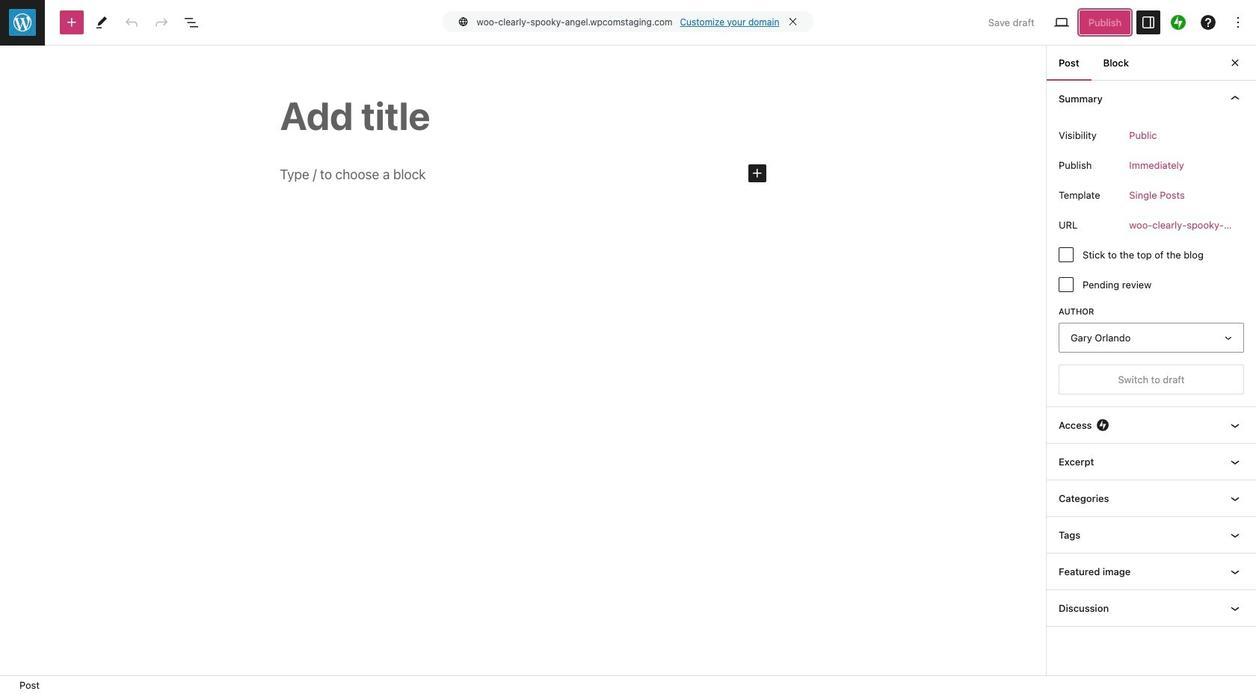 Task type: vqa. For each thing, say whether or not it's contained in the screenshot.
Choose Which Charts To Display 'icon'
no



Task type: describe. For each thing, give the bounding box(es) containing it.
close settings image
[[1227, 54, 1245, 72]]

view image
[[1053, 13, 1071, 31]]

editor content region
[[0, 46, 1047, 676]]

redo image
[[153, 13, 171, 31]]

tools image
[[93, 13, 111, 31]]

document overview image
[[183, 13, 200, 31]]



Task type: locate. For each thing, give the bounding box(es) containing it.
jetpack image
[[1172, 15, 1186, 30]]

options image
[[1230, 13, 1248, 31]]

undo image
[[123, 13, 141, 31]]

settings image
[[1140, 13, 1158, 31]]

None checkbox
[[1059, 248, 1074, 263]]

tab list
[[1047, 45, 1142, 81]]

toggle block inserter image
[[63, 13, 81, 31]]

tab panel
[[1047, 80, 1257, 628]]

help image
[[1200, 13, 1218, 31]]

None checkbox
[[1059, 278, 1074, 293]]



